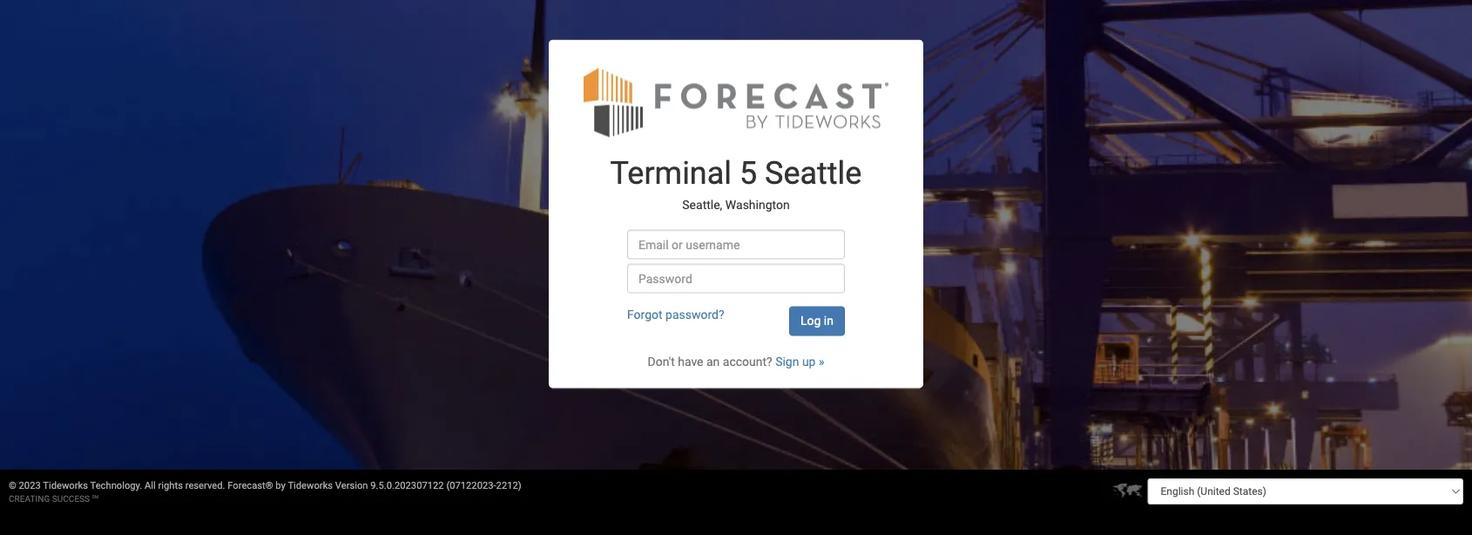 Task type: locate. For each thing, give the bounding box(es) containing it.
all
[[145, 480, 156, 491]]

in
[[824, 314, 834, 328]]

tideworks right by on the bottom left
[[288, 480, 333, 491]]

password?
[[666, 308, 725, 322]]

terminal
[[610, 154, 732, 191]]

forecast®
[[228, 480, 273, 491]]

1 horizontal spatial tideworks
[[288, 480, 333, 491]]

2 tideworks from the left
[[288, 480, 333, 491]]

0 horizontal spatial tideworks
[[43, 480, 88, 491]]

washington
[[726, 198, 790, 212]]

©
[[9, 480, 16, 491]]

forgot
[[627, 308, 663, 322]]

2212)
[[496, 480, 522, 491]]

seattle
[[765, 154, 862, 191]]

log in button
[[789, 306, 845, 336]]

tideworks up success
[[43, 480, 88, 491]]

5
[[740, 154, 757, 191]]

»
[[819, 355, 825, 369]]

log
[[801, 314, 821, 328]]

tideworks
[[43, 480, 88, 491], [288, 480, 333, 491]]

don't have an account? sign up »
[[648, 355, 825, 369]]

forgot password? log in
[[627, 308, 834, 328]]



Task type: describe. For each thing, give the bounding box(es) containing it.
© 2023 tideworks technology. all rights reserved. forecast® by tideworks version 9.5.0.202307122 (07122023-2212) creating success ℠
[[9, 480, 522, 504]]

forgot password? link
[[627, 308, 725, 322]]

℠
[[92, 493, 99, 504]]

terminal 5 seattle seattle, washington
[[610, 154, 862, 212]]

(07122023-
[[446, 480, 496, 491]]

by
[[276, 480, 286, 491]]

1 tideworks from the left
[[43, 480, 88, 491]]

9.5.0.202307122
[[371, 480, 444, 491]]

version
[[335, 480, 368, 491]]

seattle,
[[683, 198, 723, 212]]

creating
[[9, 493, 50, 504]]

technology.
[[90, 480, 142, 491]]

don't
[[648, 355, 675, 369]]

an
[[707, 355, 720, 369]]

success
[[52, 493, 90, 504]]

sign up » link
[[776, 355, 825, 369]]

rights
[[158, 480, 183, 491]]

2023
[[19, 480, 41, 491]]

have
[[678, 355, 704, 369]]

forecast® by tideworks image
[[584, 66, 889, 138]]

reserved.
[[185, 480, 225, 491]]

up
[[802, 355, 816, 369]]

sign
[[776, 355, 799, 369]]

Password password field
[[627, 264, 845, 293]]

Email or username text field
[[627, 230, 845, 259]]

account?
[[723, 355, 773, 369]]



